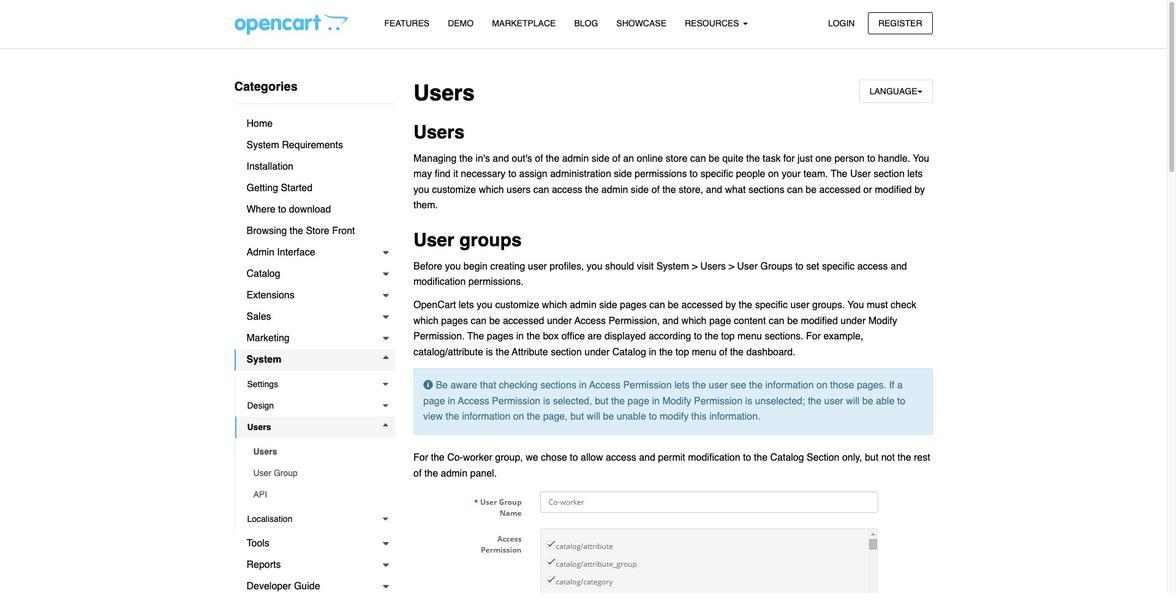 Task type: locate. For each thing, give the bounding box(es) containing it.
access inside before you begin creating user profiles, you should visit system > users > user groups to set specific access and modification permissions.
[[858, 261, 888, 272]]

> right visit
[[692, 261, 698, 272]]

in down according
[[649, 347, 657, 358]]

the down "person"
[[831, 169, 848, 180]]

1 vertical spatial system
[[657, 261, 689, 272]]

menu up be aware that checking sections in access permission lets the user see the information on those pages. if a page in access permission is selected, but the page in modify permission is unselected; the user will be able to view the information on the page, but will be unable to modify this information. "alert"
[[692, 347, 717, 358]]

1 vertical spatial accessed
[[682, 300, 723, 311]]

access up must
[[858, 261, 888, 272]]

users link up group
[[241, 441, 395, 463]]

0 vertical spatial modified
[[875, 184, 912, 195]]

the right the unselected;
[[808, 396, 822, 407]]

page
[[710, 316, 731, 327], [423, 396, 445, 407], [628, 396, 650, 407]]

access up selected,
[[589, 380, 621, 391]]

may
[[414, 169, 432, 180]]

sales link
[[234, 306, 395, 328]]

localisation link
[[235, 509, 395, 530]]

> left groups
[[729, 261, 735, 272]]

0 horizontal spatial modification
[[414, 276, 466, 288]]

register link
[[868, 12, 933, 34]]

you right handle.
[[913, 153, 930, 164]]

permission,
[[609, 316, 660, 327]]

marketing link
[[234, 328, 395, 349]]

only,
[[843, 452, 863, 463]]

0 horizontal spatial catalog
[[247, 268, 280, 279]]

for inside for the co-worker group, we chose to allow access and permit modification to the catalog section only, but not the rest of the admin panel.
[[414, 452, 428, 463]]

1 horizontal spatial for
[[806, 331, 821, 342]]

0 horizontal spatial permission
[[492, 396, 541, 407]]

0 horizontal spatial access
[[552, 184, 583, 195]]

1 vertical spatial the
[[468, 331, 484, 342]]

0 vertical spatial the
[[831, 169, 848, 180]]

to inside opencart lets you customize which admin side pages can be accessed by the specific user groups. you must check which pages can be accessed under access permission, and which page content can be modified under modify permission. the pages in the box office are displayed according to the top menu sections. for example, catalog/attribute is the attribute section under catalog in the top menu of the dashboard.
[[694, 331, 702, 342]]

is
[[486, 347, 493, 358], [543, 396, 550, 407], [746, 396, 753, 407]]

catalog
[[247, 268, 280, 279], [613, 347, 646, 358], [771, 452, 804, 463]]

admin
[[247, 247, 274, 258]]

0 vertical spatial modification
[[414, 276, 466, 288]]

0 vertical spatial on
[[768, 169, 779, 180]]

1 horizontal spatial by
[[915, 184, 925, 195]]

you inside managing the in's and out's of the admin side of an online store can be quite the task for just one person to handle. you may find it necessary to assign administration side permissions to specific people on your team. the user section lets you customize which users can access the admin side of the store, and what sections can be accessed or modified by them.
[[913, 153, 930, 164]]

one
[[816, 153, 832, 164]]

0 vertical spatial section
[[874, 169, 905, 180]]

side up 'permission,' at the bottom of the page
[[600, 300, 618, 311]]

0 vertical spatial system
[[247, 140, 279, 151]]

2 vertical spatial specific
[[755, 300, 788, 311]]

on inside managing the in's and out's of the admin side of an online store can be quite the task for just one person to handle. you may find it necessary to assign administration side permissions to specific people on your team. the user section lets you customize which users can access the admin side of the store, and what sections can be accessed or modified by them.
[[768, 169, 779, 180]]

0 vertical spatial access
[[552, 184, 583, 195]]

you inside managing the in's and out's of the admin side of an online store can be quite the task for just one person to handle. you may find it necessary to assign administration side permissions to specific people on your team. the user section lets you customize which users can access the admin side of the store, and what sections can be accessed or modified by them.
[[414, 184, 429, 195]]

to right where
[[278, 204, 286, 215]]

worker
[[463, 452, 493, 463]]

unable
[[617, 411, 646, 422]]

features
[[385, 18, 430, 28]]

0 horizontal spatial will
[[587, 411, 601, 422]]

admin
[[562, 153, 589, 164], [602, 184, 628, 195], [570, 300, 597, 311], [441, 468, 468, 479]]

permission
[[624, 380, 672, 391], [492, 396, 541, 407], [694, 396, 743, 407]]

1 horizontal spatial modification
[[688, 452, 741, 463]]

for
[[806, 331, 821, 342], [414, 452, 428, 463]]

modification right permit
[[688, 452, 741, 463]]

guide
[[294, 581, 320, 592]]

1 horizontal spatial modify
[[869, 316, 898, 327]]

1 horizontal spatial pages
[[487, 331, 514, 342]]

user group link
[[241, 463, 395, 484]]

pages up permission.
[[441, 316, 468, 327]]

access right allow
[[606, 452, 637, 463]]

user inside managing the in's and out's of the admin side of an online store can be quite the task for just one person to handle. you may find it necessary to assign administration side permissions to specific people on your team. the user section lets you customize which users can access the admin side of the store, and what sections can be accessed or modified by them.
[[851, 169, 871, 180]]

necessary
[[461, 169, 506, 180]]

and up check
[[891, 261, 907, 272]]

1 horizontal spatial section
[[874, 169, 905, 180]]

modify inside be aware that checking sections in access permission lets the user see the information on those pages. if a page in access permission is selected, but the page in modify permission is unselected; the user will be able to view the information on the page, but will be unable to modify this information.
[[663, 396, 692, 407]]

system for system requirements
[[247, 140, 279, 151]]

user groups
[[414, 229, 522, 251]]

should
[[606, 261, 634, 272]]

0 horizontal spatial is
[[486, 347, 493, 358]]

0 horizontal spatial you
[[848, 300, 864, 311]]

to inside where to download link
[[278, 204, 286, 215]]

1 vertical spatial modification
[[688, 452, 741, 463]]

top down according
[[676, 347, 690, 358]]

0 horizontal spatial modified
[[801, 316, 838, 327]]

0 horizontal spatial under
[[547, 316, 572, 327]]

opencart - open source shopping cart solution image
[[234, 13, 348, 35]]

1 vertical spatial information
[[462, 411, 511, 422]]

1 horizontal spatial you
[[913, 153, 930, 164]]

demo link
[[439, 13, 483, 34]]

0 horizontal spatial menu
[[692, 347, 717, 358]]

groups.
[[813, 300, 845, 311]]

0 vertical spatial sections
[[749, 184, 785, 195]]

group,
[[495, 452, 523, 463]]

1 vertical spatial top
[[676, 347, 690, 358]]

you inside opencart lets you customize which admin side pages can be accessed by the specific user groups. you must check which pages can be accessed under access permission, and which page content can be modified under modify permission. the pages in the box office are displayed according to the top menu sections. for example, catalog/attribute is the attribute section under catalog in the top menu of the dashboard.
[[848, 300, 864, 311]]

catalog left section
[[771, 452, 804, 463]]

panel.
[[470, 468, 497, 479]]

pages
[[620, 300, 647, 311], [441, 316, 468, 327], [487, 331, 514, 342]]

users
[[414, 80, 475, 105], [414, 121, 465, 143], [701, 261, 726, 272], [247, 422, 271, 432], [253, 447, 277, 457]]

download
[[289, 204, 331, 215]]

we
[[526, 452, 538, 463]]

profiles,
[[550, 261, 584, 272]]

user left groups
[[737, 261, 758, 272]]

is up the that
[[486, 347, 493, 358]]

to inside before you begin creating user profiles, you should visit system > users > user groups to set specific access and modification permissions.
[[796, 261, 804, 272]]

where to download
[[247, 204, 331, 215]]

2 horizontal spatial is
[[746, 396, 753, 407]]

customize inside opencart lets you customize which admin side pages can be accessed by the specific user groups. you must check which pages can be accessed under access permission, and which page content can be modified under modify permission. the pages in the box office are displayed according to the top menu sections. for example, catalog/attribute is the attribute section under catalog in the top menu of the dashboard.
[[495, 300, 540, 311]]

1 horizontal spatial sections
[[749, 184, 785, 195]]

0 vertical spatial but
[[595, 396, 609, 407]]

on left those
[[817, 380, 828, 391]]

2 vertical spatial access
[[606, 452, 637, 463]]

which down necessary
[[479, 184, 504, 195]]

admin interface link
[[234, 242, 395, 264]]

opencart lets you customize which admin side pages can be accessed by the specific user groups. you must check which pages can be accessed under access permission, and which page content can be modified under modify permission. the pages in the box office are displayed according to the top menu sections. for example, catalog/attribute is the attribute section under catalog in the top menu of the dashboard.
[[414, 300, 917, 358]]

specific
[[701, 169, 734, 180], [822, 261, 855, 272], [755, 300, 788, 311]]

section down office
[[551, 347, 582, 358]]

0 horizontal spatial for
[[414, 452, 428, 463]]

top
[[721, 331, 735, 342], [676, 347, 690, 358]]

1 horizontal spatial on
[[768, 169, 779, 180]]

browsing the store front link
[[234, 221, 395, 242]]

an
[[623, 153, 634, 164]]

them.
[[414, 200, 438, 211]]

access
[[552, 184, 583, 195], [858, 261, 888, 272], [606, 452, 637, 463]]

1 vertical spatial you
[[848, 300, 864, 311]]

the down information.
[[754, 452, 768, 463]]

1 vertical spatial but
[[571, 411, 584, 422]]

section down handle.
[[874, 169, 905, 180]]

of inside opencart lets you customize which admin side pages can be accessed by the specific user groups. you must check which pages can be accessed under access permission, and which page content can be modified under modify permission. the pages in the box office are displayed according to the top menu sections. for example, catalog/attribute is the attribute section under catalog in the top menu of the dashboard.
[[719, 347, 728, 358]]

showcase link
[[608, 13, 676, 34]]

access inside for the co-worker group, we chose to allow access and permit modification to the catalog section only, but not the rest of the admin panel.
[[606, 452, 637, 463]]

the inside opencart lets you customize which admin side pages can be accessed by the specific user groups. you must check which pages can be accessed under access permission, and which page content can be modified under modify permission. the pages in the box office are displayed according to the top menu sections. for example, catalog/attribute is the attribute section under catalog in the top menu of the dashboard.
[[468, 331, 484, 342]]

system inside before you begin creating user profiles, you should visit system > users > user groups to set specific access and modification permissions.
[[657, 261, 689, 272]]

you
[[913, 153, 930, 164], [848, 300, 864, 311]]

section inside opencart lets you customize which admin side pages can be accessed by the specific user groups. you must check which pages can be accessed under access permission, and which page content can be modified under modify permission. the pages in the box office are displayed according to the top menu sections. for example, catalog/attribute is the attribute section under catalog in the top menu of the dashboard.
[[551, 347, 582, 358]]

customize
[[432, 184, 476, 195], [495, 300, 540, 311]]

1 vertical spatial users link
[[241, 441, 395, 463]]

section
[[874, 169, 905, 180], [551, 347, 582, 358]]

to right according
[[694, 331, 702, 342]]

1 horizontal spatial will
[[846, 396, 860, 407]]

which up box
[[542, 300, 567, 311]]

of
[[535, 153, 543, 164], [613, 153, 621, 164], [652, 184, 660, 195], [719, 347, 728, 358], [414, 468, 422, 479]]

admin up administration
[[562, 153, 589, 164]]

in up selected,
[[579, 380, 587, 391]]

page up view
[[423, 396, 445, 407]]

but inside for the co-worker group, we chose to allow access and permit modification to the catalog section only, but not the rest of the admin panel.
[[865, 452, 879, 463]]

information down the that
[[462, 411, 511, 422]]

top down content
[[721, 331, 735, 342]]

the left attribute
[[496, 347, 510, 358]]

0 vertical spatial top
[[721, 331, 735, 342]]

side up administration
[[592, 153, 610, 164]]

0 horizontal spatial lets
[[459, 300, 474, 311]]

according
[[649, 331, 691, 342]]

is down see
[[746, 396, 753, 407]]

by right or
[[915, 184, 925, 195]]

information
[[766, 380, 814, 391], [462, 411, 511, 422]]

where
[[247, 204, 276, 215]]

and inside before you begin creating user profiles, you should visit system > users > user groups to set specific access and modification permissions.
[[891, 261, 907, 272]]

to left set
[[796, 261, 804, 272]]

be left 'unable'
[[603, 411, 614, 422]]

which up according
[[682, 316, 707, 327]]

check
[[891, 300, 917, 311]]

modify down must
[[869, 316, 898, 327]]

1 vertical spatial menu
[[692, 347, 717, 358]]

side down 'permissions' at the right top of page
[[631, 184, 649, 195]]

side
[[592, 153, 610, 164], [614, 169, 632, 180], [631, 184, 649, 195], [600, 300, 618, 311]]

user left profiles,
[[528, 261, 547, 272]]

1 vertical spatial modify
[[663, 396, 692, 407]]

1 horizontal spatial lets
[[675, 380, 690, 391]]

2 vertical spatial lets
[[675, 380, 690, 391]]

under up example,
[[841, 316, 866, 327]]

lets up modify
[[675, 380, 690, 391]]

modified right or
[[875, 184, 912, 195]]

you left begin
[[445, 261, 461, 272]]

getting
[[247, 183, 278, 194]]

0 vertical spatial for
[[806, 331, 821, 342]]

specific up content
[[755, 300, 788, 311]]

1 horizontal spatial specific
[[755, 300, 788, 311]]

system for system link
[[247, 354, 282, 365]]

0 vertical spatial you
[[913, 153, 930, 164]]

2 horizontal spatial pages
[[620, 300, 647, 311]]

modified down groups. at the bottom right
[[801, 316, 838, 327]]

0 vertical spatial accessed
[[820, 184, 861, 195]]

customize inside managing the in's and out's of the admin side of an online store can be quite the task for just one person to handle. you may find it necessary to assign administration side permissions to specific people on your team. the user section lets you customize which users can access the admin side of the store, and what sections can be accessed or modified by them.
[[432, 184, 476, 195]]

and inside for the co-worker group, we chose to allow access and permit modification to the catalog section only, but not the rest of the admin panel.
[[639, 452, 656, 463]]

set
[[807, 261, 820, 272]]

attribute
[[512, 347, 548, 358]]

side inside opencart lets you customize which admin side pages can be accessed by the specific user groups. you must check which pages can be accessed under access permission, and which page content can be modified under modify permission. the pages in the box office are displayed according to the top menu sections. for example, catalog/attribute is the attribute section under catalog in the top menu of the dashboard.
[[600, 300, 618, 311]]

content
[[734, 316, 766, 327]]

user up or
[[851, 169, 871, 180]]

modification down before
[[414, 276, 466, 288]]

2 horizontal spatial lets
[[908, 169, 923, 180]]

modify up modify
[[663, 396, 692, 407]]

but left not
[[865, 452, 879, 463]]

1 horizontal spatial the
[[831, 169, 848, 180]]

can up sections.
[[769, 316, 785, 327]]

section
[[807, 452, 840, 463]]

0 horizontal spatial pages
[[441, 316, 468, 327]]

which inside managing the in's and out's of the admin side of an online store can be quite the task for just one person to handle. you may find it necessary to assign administration side permissions to specific people on your team. the user section lets you customize which users can access the admin side of the store, and what sections can be accessed or modified by them.
[[479, 184, 504, 195]]

permissions
[[635, 169, 687, 180]]

access inside managing the in's and out's of the admin side of an online store can be quite the task for just one person to handle. you may find it necessary to assign administration side permissions to specific people on your team. the user section lets you customize which users can access the admin side of the store, and what sections can be accessed or modified by them.
[[552, 184, 583, 195]]

>
[[692, 261, 698, 272], [729, 261, 735, 272]]

system
[[247, 140, 279, 151], [657, 261, 689, 272], [247, 354, 282, 365]]

you down permissions.
[[477, 300, 493, 311]]

page up 'unable'
[[628, 396, 650, 407]]

side down an
[[614, 169, 632, 180]]

is up page,
[[543, 396, 550, 407]]

0 vertical spatial menu
[[738, 331, 762, 342]]

installation
[[247, 161, 294, 172]]

must
[[867, 300, 888, 311]]

accessed up box
[[503, 316, 544, 327]]

2 > from the left
[[729, 261, 735, 272]]

specific inside opencart lets you customize which admin side pages can be accessed by the specific user groups. you must check which pages can be accessed under access permission, and which page content can be modified under modify permission. the pages in the box office are displayed according to the top menu sections. for example, catalog/attribute is the attribute section under catalog in the top menu of the dashboard.
[[755, 300, 788, 311]]

dashboard.
[[747, 347, 796, 358]]

accessed
[[820, 184, 861, 195], [682, 300, 723, 311], [503, 316, 544, 327]]

0 horizontal spatial on
[[513, 411, 524, 422]]

1 horizontal spatial customize
[[495, 300, 540, 311]]

but right selected,
[[595, 396, 609, 407]]

to
[[868, 153, 876, 164], [508, 169, 517, 180], [690, 169, 698, 180], [278, 204, 286, 215], [796, 261, 804, 272], [694, 331, 702, 342], [898, 396, 906, 407], [649, 411, 657, 422], [570, 452, 578, 463], [743, 452, 752, 463]]

office
[[562, 331, 585, 342]]

modify inside opencart lets you customize which admin side pages can be accessed by the specific user groups. you must check which pages can be accessed under access permission, and which page content can be modified under modify permission. the pages in the box office are displayed according to the top menu sections. for example, catalog/attribute is the attribute section under catalog in the top menu of the dashboard.
[[869, 316, 898, 327]]

1 vertical spatial by
[[726, 300, 736, 311]]

accessed up according
[[682, 300, 723, 311]]

0 horizontal spatial customize
[[432, 184, 476, 195]]

0 vertical spatial specific
[[701, 169, 734, 180]]

to up the users
[[508, 169, 517, 180]]

users link down settings link
[[235, 417, 395, 438]]

2 vertical spatial but
[[865, 452, 879, 463]]

in up modify
[[652, 396, 660, 407]]

2 horizontal spatial page
[[710, 316, 731, 327]]

2 vertical spatial pages
[[487, 331, 514, 342]]

2 vertical spatial accessed
[[503, 316, 544, 327]]

admin inside opencart lets you customize which admin side pages can be accessed by the specific user groups. you must check which pages can be accessed under access permission, and which page content can be modified under modify permission. the pages in the box office are displayed according to the top menu sections. for example, catalog/attribute is the attribute section under catalog in the top menu of the dashboard.
[[570, 300, 597, 311]]

in up attribute
[[517, 331, 524, 342]]

team.
[[804, 169, 828, 180]]

view
[[423, 411, 443, 422]]

access inside opencart lets you customize which admin side pages can be accessed by the specific user groups. you must check which pages can be accessed under access permission, and which page content can be modified under modify permission. the pages in the box office are displayed according to the top menu sections. for example, catalog/attribute is the attribute section under catalog in the top menu of the dashboard.
[[575, 316, 606, 327]]

are
[[588, 331, 602, 342]]

user
[[851, 169, 871, 180], [414, 229, 455, 251], [737, 261, 758, 272], [253, 468, 272, 478]]

browsing
[[247, 226, 287, 237]]

0 vertical spatial will
[[846, 396, 860, 407]]

for right sections.
[[806, 331, 821, 342]]

1 vertical spatial access
[[589, 380, 621, 391]]

0 horizontal spatial accessed
[[503, 316, 544, 327]]

customize down permissions.
[[495, 300, 540, 311]]

0 horizontal spatial modify
[[663, 396, 692, 407]]

and left permit
[[639, 452, 656, 463]]

login
[[829, 18, 855, 28]]

1 horizontal spatial is
[[543, 396, 550, 407]]

0 horizontal spatial specific
[[701, 169, 734, 180]]

2 horizontal spatial accessed
[[820, 184, 861, 195]]

0 horizontal spatial section
[[551, 347, 582, 358]]

admin down an
[[602, 184, 628, 195]]

will down selected,
[[587, 411, 601, 422]]

sections inside be aware that checking sections in access permission lets the user see the information on those pages. if a page in access permission is selected, but the page in modify permission is unselected; the user will be able to view the information on the page, but will be unable to modify this information.
[[541, 380, 577, 391]]

catalog/attribute
[[414, 347, 483, 358]]

displayed
[[605, 331, 646, 342]]

1 vertical spatial for
[[414, 452, 428, 463]]

not
[[882, 452, 895, 463]]

permission down checking
[[492, 396, 541, 407]]

0 vertical spatial lets
[[908, 169, 923, 180]]

settings link
[[235, 374, 395, 395]]

1 vertical spatial customize
[[495, 300, 540, 311]]

specific inside before you begin creating user profiles, you should visit system > users > user groups to set specific access and modification permissions.
[[822, 261, 855, 272]]

0 vertical spatial catalog
[[247, 268, 280, 279]]

1 horizontal spatial but
[[595, 396, 609, 407]]

access down aware
[[458, 396, 489, 407]]

can
[[691, 153, 706, 164], [534, 184, 549, 195], [788, 184, 803, 195], [650, 300, 665, 311], [471, 316, 487, 327], [769, 316, 785, 327]]

be aware that checking sections in access permission lets the user see the information on those pages. if a page in access permission is selected, but the page in modify permission is unselected; the user will be able to view the information on the page, but will be unable to modify this information. alert
[[414, 368, 933, 435]]

to right "person"
[[868, 153, 876, 164]]

1 horizontal spatial catalog
[[613, 347, 646, 358]]

0 horizontal spatial by
[[726, 300, 736, 311]]

1 horizontal spatial access
[[606, 452, 637, 463]]

1 vertical spatial modified
[[801, 316, 838, 327]]

page inside opencart lets you customize which admin side pages can be accessed by the specific user groups. you must check which pages can be accessed under access permission, and which page content can be modified under modify permission. the pages in the box office are displayed according to the top menu sections. for example, catalog/attribute is the attribute section under catalog in the top menu of the dashboard.
[[710, 316, 731, 327]]

under up box
[[547, 316, 572, 327]]

0 vertical spatial customize
[[432, 184, 476, 195]]

specific inside managing the in's and out's of the admin side of an online store can be quite the task for just one person to handle. you may find it necessary to assign administration side permissions to specific people on your team. the user section lets you customize which users can access the admin side of the store, and what sections can be accessed or modified by them.
[[701, 169, 734, 180]]

1 horizontal spatial page
[[628, 396, 650, 407]]

2 horizontal spatial but
[[865, 452, 879, 463]]

which
[[479, 184, 504, 195], [542, 300, 567, 311], [414, 316, 439, 327], [682, 316, 707, 327]]

and
[[493, 153, 509, 164], [706, 184, 723, 195], [891, 261, 907, 272], [663, 316, 679, 327], [639, 452, 656, 463]]

the up people
[[747, 153, 760, 164]]

the up catalog/attribute
[[468, 331, 484, 342]]

be
[[436, 380, 448, 391]]



Task type: vqa. For each thing, say whether or not it's contained in the screenshot.
middle accessed
yes



Task type: describe. For each thing, give the bounding box(es) containing it.
where to download link
[[234, 199, 395, 221]]

blog
[[574, 18, 598, 28]]

language button
[[860, 80, 933, 103]]

requirements
[[282, 140, 343, 151]]

1 horizontal spatial information
[[766, 380, 814, 391]]

page,
[[543, 411, 568, 422]]

to down "a"
[[898, 396, 906, 407]]

those
[[831, 380, 855, 391]]

the up see
[[730, 347, 744, 358]]

showcase
[[617, 18, 667, 28]]

the up content
[[739, 300, 753, 311]]

lets inside opencart lets you customize which admin side pages can be accessed by the specific user groups. you must check which pages can be accessed under access permission, and which page content can be modified under modify permission. the pages in the box office are displayed according to the top menu sections. for example, catalog/attribute is the attribute section under catalog in the top menu of the dashboard.
[[459, 300, 474, 311]]

permission.
[[414, 331, 465, 342]]

2 vertical spatial access
[[458, 396, 489, 407]]

reports link
[[234, 555, 395, 576]]

tools
[[247, 538, 270, 549]]

be down permissions.
[[489, 316, 500, 327]]

the left panel.
[[425, 468, 438, 479]]

can down assign
[[534, 184, 549, 195]]

store,
[[679, 184, 704, 195]]

the up 'unable'
[[612, 396, 625, 407]]

opencart
[[414, 300, 456, 311]]

1 vertical spatial will
[[587, 411, 601, 422]]

the inside managing the in's and out's of the admin side of an online store can be quite the task for just one person to handle. you may find it necessary to assign administration side permissions to specific people on your team. the user section lets you customize which users can access the admin side of the store, and what sections can be accessed or modified by them.
[[831, 169, 848, 180]]

can right store
[[691, 153, 706, 164]]

before
[[414, 261, 443, 272]]

0 vertical spatial pages
[[620, 300, 647, 311]]

settings
[[247, 379, 278, 389]]

people
[[736, 169, 766, 180]]

0 horizontal spatial page
[[423, 396, 445, 407]]

getting started link
[[234, 178, 395, 199]]

language
[[870, 86, 918, 96]]

user inside before you begin creating user profiles, you should visit system > users > user groups to set specific access and modification permissions.
[[528, 261, 547, 272]]

extensions link
[[234, 285, 395, 306]]

2 horizontal spatial under
[[841, 316, 866, 327]]

catalog inside for the co-worker group, we chose to allow access and permit modification to the catalog section only, but not the rest of the admin panel.
[[771, 452, 804, 463]]

demo
[[448, 18, 474, 28]]

marketing
[[247, 333, 290, 344]]

blog link
[[565, 13, 608, 34]]

0 vertical spatial users link
[[235, 417, 395, 438]]

co-
[[447, 452, 463, 463]]

api link
[[241, 484, 395, 506]]

by inside opencart lets you customize which admin side pages can be accessed by the specific user groups. you must check which pages can be accessed under access permission, and which page content can be modified under modify permission. the pages in the box office are displayed according to the top menu sections. for example, catalog/attribute is the attribute section under catalog in the top menu of the dashboard.
[[726, 300, 736, 311]]

catalog inside opencart lets you customize which admin side pages can be accessed by the specific user groups. you must check which pages can be accessed under access permission, and which page content can be modified under modify permission. the pages in the box office are displayed according to the top menu sections. for example, catalog/attribute is the attribute section under catalog in the top menu of the dashboard.
[[613, 347, 646, 358]]

the right according
[[705, 331, 719, 342]]

accessed inside managing the in's and out's of the admin side of an online store can be quite the task for just one person to handle. you may find it necessary to assign administration side permissions to specific people on your team. the user section lets you customize which users can access the admin side of the store, and what sections can be accessed or modified by them.
[[820, 184, 861, 195]]

the down 'permissions' at the right top of page
[[663, 184, 676, 195]]

managing
[[414, 153, 457, 164]]

1 horizontal spatial permission
[[624, 380, 672, 391]]

be aware that checking sections in access permission lets the user see the information on those pages. if a page in access permission is selected, but the page in modify permission is unselected; the user will be able to view the information on the page, but will be unable to modify this information.
[[423, 380, 906, 422]]

for inside opencart lets you customize which admin side pages can be accessed by the specific user groups. you must check which pages can be accessed under access permission, and which page content can be modified under modify permission. the pages in the box office are displayed according to the top menu sections. for example, catalog/attribute is the attribute section under catalog in the top menu of the dashboard.
[[806, 331, 821, 342]]

developer guide link
[[234, 576, 395, 593]]

administration
[[550, 169, 612, 180]]

be up sections.
[[788, 316, 799, 327]]

online
[[637, 153, 663, 164]]

and inside opencart lets you customize which admin side pages can be accessed by the specific user groups. you must check which pages can be accessed under access permission, and which page content can be modified under modify permission. the pages in the box office are displayed according to the top menu sections. for example, catalog/attribute is the attribute section under catalog in the top menu of the dashboard.
[[663, 316, 679, 327]]

extensions
[[247, 290, 295, 301]]

the up assign
[[546, 153, 560, 164]]

installation link
[[234, 156, 395, 178]]

handle.
[[879, 153, 911, 164]]

can up 'permission,' at the bottom of the page
[[650, 300, 665, 311]]

the right not
[[898, 452, 912, 463]]

this
[[692, 411, 707, 422]]

checking
[[499, 380, 538, 391]]

tools link
[[234, 533, 395, 555]]

be left quite
[[709, 153, 720, 164]]

lets inside managing the in's and out's of the admin side of an online store can be quite the task for just one person to handle. you may find it necessary to assign administration side permissions to specific people on your team. the user section lets you customize which users can access the admin side of the store, and what sections can be accessed or modified by them.
[[908, 169, 923, 180]]

the up attribute
[[527, 331, 540, 342]]

unselected;
[[755, 396, 806, 407]]

0 horizontal spatial information
[[462, 411, 511, 422]]

visit
[[637, 261, 654, 272]]

by inside managing the in's and out's of the admin side of an online store can be quite the task for just one person to handle. you may find it necessary to assign administration side permissions to specific people on your team. the user section lets you customize which users can access the admin side of the store, and what sections can be accessed or modified by them.
[[915, 184, 925, 195]]

to down information.
[[743, 452, 752, 463]]

example,
[[824, 331, 864, 342]]

lets inside be aware that checking sections in access permission lets the user see the information on those pages. if a page in access permission is selected, but the page in modify permission is unselected; the user will be able to view the information on the page, but will be unable to modify this information.
[[675, 380, 690, 391]]

register
[[879, 18, 923, 28]]

sections inside managing the in's and out's of the admin side of an online store can be quite the task for just one person to handle. you may find it necessary to assign administration side permissions to specific people on your team. the user section lets you customize which users can access the admin side of the store, and what sections can be accessed or modified by them.
[[749, 184, 785, 195]]

quite
[[723, 153, 744, 164]]

which down "opencart"
[[414, 316, 439, 327]]

modification inside for the co-worker group, we chose to allow access and permit modification to the catalog section only, but not the rest of the admin panel.
[[688, 452, 741, 463]]

front
[[332, 226, 355, 237]]

admin inside for the co-worker group, we chose to allow access and permit modification to the catalog section only, but not the rest of the admin panel.
[[441, 468, 468, 479]]

see
[[731, 380, 747, 391]]

user group backend image
[[463, 489, 884, 593]]

able
[[876, 396, 895, 407]]

user inside before you begin creating user profiles, you should visit system > users > user groups to set specific access and modification permissions.
[[737, 261, 758, 272]]

users
[[507, 184, 531, 195]]

the left co-
[[431, 452, 445, 463]]

what
[[725, 184, 746, 195]]

resources
[[685, 18, 742, 28]]

1 horizontal spatial menu
[[738, 331, 762, 342]]

in's
[[476, 153, 490, 164]]

to left modify
[[649, 411, 657, 422]]

info circle image
[[423, 380, 433, 390]]

features link
[[375, 13, 439, 34]]

1 horizontal spatial under
[[585, 347, 610, 358]]

be down pages.
[[863, 396, 874, 407]]

the right view
[[446, 411, 459, 422]]

1 horizontal spatial top
[[721, 331, 735, 342]]

chose
[[541, 452, 567, 463]]

sections.
[[765, 331, 804, 342]]

find
[[435, 169, 451, 180]]

user left see
[[709, 380, 728, 391]]

2 horizontal spatial on
[[817, 380, 828, 391]]

in down aware
[[448, 396, 456, 407]]

selected,
[[553, 396, 592, 407]]

user inside opencart lets you customize which admin side pages can be accessed by the specific user groups. you must check which pages can be accessed under access permission, and which page content can be modified under modify permission. the pages in the box office are displayed according to the top menu sections. for example, catalog/attribute is the attribute section under catalog in the top menu of the dashboard.
[[791, 300, 810, 311]]

permit
[[658, 452, 686, 463]]

can down your
[[788, 184, 803, 195]]

0 horizontal spatial top
[[676, 347, 690, 358]]

the down according
[[660, 347, 673, 358]]

is inside opencart lets you customize which admin side pages can be accessed by the specific user groups. you must check which pages can be accessed under access permission, and which page content can be modified under modify permission. the pages in the box office are displayed according to the top menu sections. for example, catalog/attribute is the attribute section under catalog in the top menu of the dashboard.
[[486, 347, 493, 358]]

the left the 'in's'
[[459, 153, 473, 164]]

can down permissions.
[[471, 316, 487, 327]]

the left store
[[290, 226, 303, 237]]

reports
[[247, 560, 281, 571]]

it
[[453, 169, 458, 180]]

1 vertical spatial pages
[[441, 316, 468, 327]]

catalog inside 'link'
[[247, 268, 280, 279]]

1 > from the left
[[692, 261, 698, 272]]

a
[[898, 380, 903, 391]]

1 horizontal spatial accessed
[[682, 300, 723, 311]]

api
[[253, 490, 267, 499]]

you left should
[[587, 261, 603, 272]]

for
[[784, 153, 795, 164]]

you inside opencart lets you customize which admin side pages can be accessed by the specific user groups. you must check which pages can be accessed under access permission, and which page content can be modified under modify permission. the pages in the box office are displayed according to the top menu sections. for example, catalog/attribute is the attribute section under catalog in the top menu of the dashboard.
[[477, 300, 493, 311]]

users inside before you begin creating user profiles, you should visit system > users > user groups to set specific access and modification permissions.
[[701, 261, 726, 272]]

login link
[[818, 12, 866, 34]]

creating
[[491, 261, 525, 272]]

and right the 'in's'
[[493, 153, 509, 164]]

before you begin creating user profiles, you should visit system > users > user groups to set specific access and modification permissions.
[[414, 261, 907, 288]]

modified inside opencart lets you customize which admin side pages can be accessed by the specific user groups. you must check which pages can be accessed under access permission, and which page content can be modified under modify permission. the pages in the box office are displayed according to the top menu sections. for example, catalog/attribute is the attribute section under catalog in the top menu of the dashboard.
[[801, 316, 838, 327]]

modify
[[660, 411, 689, 422]]

assign
[[519, 169, 548, 180]]

system link
[[234, 349, 395, 371]]

store
[[306, 226, 330, 237]]

getting started
[[247, 183, 313, 194]]

user down those
[[825, 396, 844, 407]]

permissions.
[[469, 276, 524, 288]]

information.
[[710, 411, 761, 422]]

of inside for the co-worker group, we chose to allow access and permit modification to the catalog section only, but not the rest of the admin panel.
[[414, 468, 422, 479]]

just
[[798, 153, 813, 164]]

the right see
[[749, 380, 763, 391]]

to left allow
[[570, 452, 578, 463]]

out's
[[512, 153, 532, 164]]

started
[[281, 183, 313, 194]]

the down administration
[[585, 184, 599, 195]]

and left what
[[706, 184, 723, 195]]

be down team.
[[806, 184, 817, 195]]

2 horizontal spatial permission
[[694, 396, 743, 407]]

sales
[[247, 311, 271, 322]]

groups
[[761, 261, 793, 272]]

user up before
[[414, 229, 455, 251]]

2 vertical spatial on
[[513, 411, 524, 422]]

be up according
[[668, 300, 679, 311]]

system requirements
[[247, 140, 343, 151]]

the left page,
[[527, 411, 541, 422]]

modified inside managing the in's and out's of the admin side of an online store can be quite the task for just one person to handle. you may find it necessary to assign administration side permissions to specific people on your team. the user section lets you customize which users can access the admin side of the store, and what sections can be accessed or modified by them.
[[875, 184, 912, 195]]

the up this
[[693, 380, 706, 391]]

to up store,
[[690, 169, 698, 180]]

modification inside before you begin creating user profiles, you should visit system > users > user groups to set specific access and modification permissions.
[[414, 276, 466, 288]]

section inside managing the in's and out's of the admin side of an online store can be quite the task for just one person to handle. you may find it necessary to assign administration side permissions to specific people on your team. the user section lets you customize which users can access the admin side of the store, and what sections can be accessed or modified by them.
[[874, 169, 905, 180]]

user up the api
[[253, 468, 272, 478]]

developer
[[247, 581, 291, 592]]

if
[[889, 380, 895, 391]]



